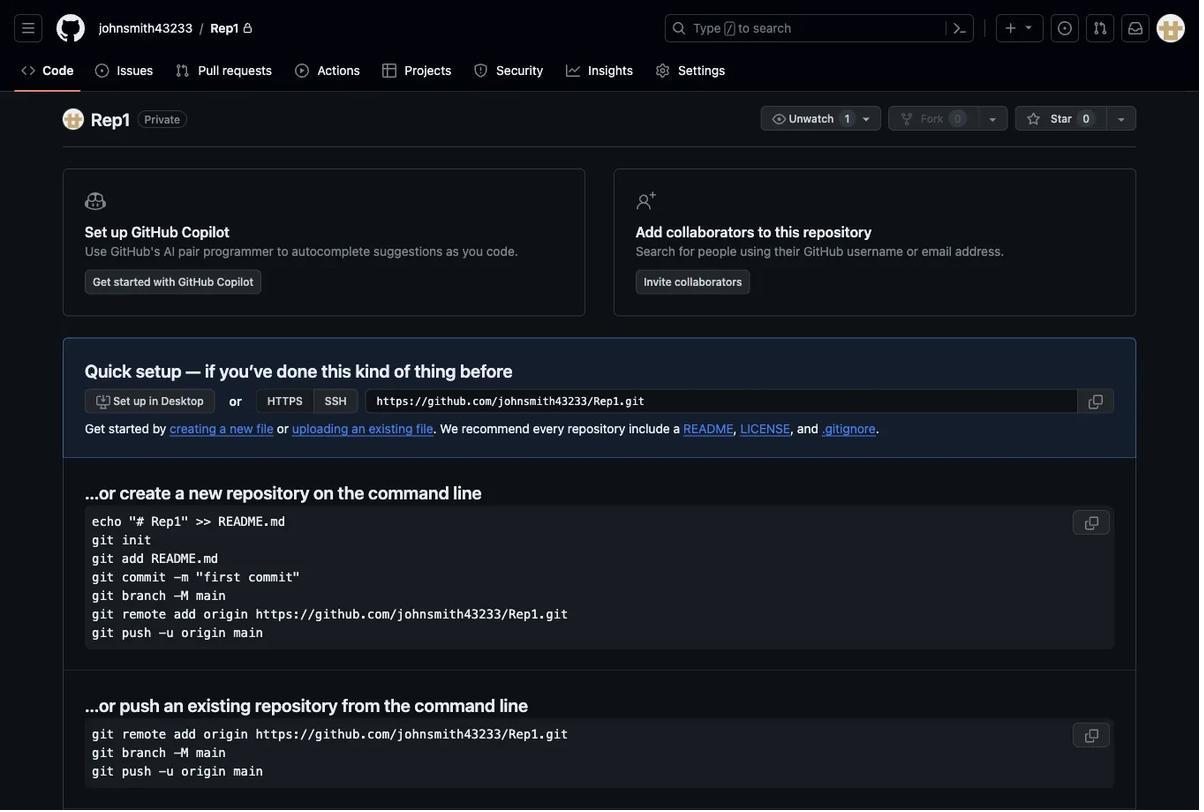 Task type: describe. For each thing, give the bounding box(es) containing it.
this inside add collaborators to this repository search for people using their github username or email address.
[[775, 223, 800, 240]]

thing
[[415, 360, 456, 381]]

set up in desktop link
[[85, 389, 215, 414]]

github inside add collaborators to this repository search for people using their github username or email address.
[[804, 244, 844, 259]]

before
[[460, 360, 513, 381]]

readme
[[684, 421, 734, 436]]

0 vertical spatial existing
[[369, 421, 413, 436]]

security
[[497, 63, 544, 78]]

m inside the 'echo "# rep1" >> readme.md git init git add readme.md git commit -m "first commit" git branch -m main git remote add origin https://github.com/johnsmith43233/rep1.git git push -u origin main'
[[181, 589, 189, 604]]

0 for fork 0
[[955, 112, 962, 125]]

pull
[[198, 63, 219, 78]]

—
[[186, 360, 201, 381]]

ssh button
[[313, 389, 358, 414]]

7 git from the top
[[92, 728, 114, 742]]

by
[[153, 421, 166, 436]]

star image
[[1027, 112, 1041, 126]]

private
[[145, 113, 180, 125]]

3 git from the top
[[92, 571, 114, 585]]

line for …or push an existing repository from the command line
[[500, 695, 528, 716]]

people
[[698, 244, 737, 259]]

0 vertical spatial rep1 link
[[203, 14, 260, 42]]

1 horizontal spatial new
[[230, 421, 253, 436]]

uploading
[[292, 421, 348, 436]]

table image
[[383, 64, 397, 78]]

settings link
[[649, 57, 734, 84]]

star 0
[[1048, 112, 1090, 125]]

actions link
[[288, 57, 368, 84]]

add
[[636, 223, 663, 240]]

2 file from the left
[[416, 421, 433, 436]]

requests
[[223, 63, 272, 78]]

line for …or create a new repository on the command line
[[453, 482, 482, 503]]

eye image
[[772, 112, 786, 126]]

1 horizontal spatial an
[[352, 421, 366, 436]]

m
[[181, 571, 189, 585]]

repository for add collaborators to this repository search for people using their github username or email address.
[[804, 223, 872, 240]]

add collaborators to this repository search for people using their github username or email address.
[[636, 223, 1005, 259]]

as
[[446, 244, 459, 259]]

every
[[533, 421, 564, 436]]

unwatch
[[786, 112, 837, 125]]

0 horizontal spatial this
[[322, 360, 351, 381]]

issues link
[[88, 57, 161, 84]]

fork
[[921, 112, 944, 125]]

1 git from the top
[[92, 534, 114, 548]]

address.
[[956, 244, 1005, 259]]

type / to search
[[693, 21, 792, 35]]

actions
[[318, 63, 360, 78]]

0 horizontal spatial rep1 link
[[91, 109, 130, 129]]

up for in
[[133, 395, 146, 408]]

8 git from the top
[[92, 746, 114, 761]]

suggestions
[[374, 244, 443, 259]]

1 , from the left
[[734, 421, 737, 436]]

started for with
[[114, 276, 151, 288]]

search
[[753, 21, 792, 35]]

if
[[205, 360, 216, 381]]

"first
[[196, 571, 241, 585]]

license link
[[741, 421, 791, 436]]

0 horizontal spatial a
[[175, 482, 185, 503]]

code.
[[487, 244, 518, 259]]

username
[[847, 244, 904, 259]]

list containing johnsmith43233 /
[[92, 14, 655, 42]]

1 vertical spatial existing
[[188, 695, 251, 716]]

.gitignore
[[822, 421, 876, 436]]

init
[[122, 534, 151, 548]]

0 horizontal spatial rep1
[[91, 109, 130, 129]]

echo "# rep1" >> readme.md git init git add readme.md git commit -m "first commit" git branch -m main git remote add origin https://github.com/johnsmith43233/rep1.git git push -u origin main
[[92, 515, 568, 641]]

started for by
[[109, 421, 149, 436]]

5 git from the top
[[92, 608, 114, 622]]

create
[[120, 482, 171, 503]]

setup
[[136, 360, 182, 381]]

johnsmith43233 /
[[99, 21, 203, 35]]

m inside git remote add origin https://github.com/johnsmith43233/rep1.git git branch -m main git push -u origin main
[[181, 746, 189, 761]]

get started with github copilot
[[93, 276, 254, 288]]

to inside set up github copilot use github's ai pair programmer to autocomplete suggestions as you code.
[[277, 244, 289, 259]]

get for get started by creating a new file or uploading an existing file .                we recommend every repository include a readme , license ,               and .gitignore .
[[85, 421, 105, 436]]

.gitignore link
[[822, 421, 876, 436]]

set up github copilot use github's ai pair programmer to autocomplete suggestions as you code.
[[85, 223, 518, 259]]

search
[[636, 244, 676, 259]]

commit
[[122, 571, 166, 585]]

you
[[463, 244, 483, 259]]

1 file from the left
[[257, 421, 274, 436]]

get started by creating a new file or uploading an existing file .                we recommend every repository include a readme , license ,               and .gitignore .
[[85, 421, 880, 436]]

for
[[679, 244, 695, 259]]

on
[[314, 482, 334, 503]]

0 horizontal spatial or
[[229, 394, 242, 409]]

of
[[394, 360, 411, 381]]

you've
[[220, 360, 273, 381]]

ai
[[164, 244, 175, 259]]

github's
[[110, 244, 160, 259]]

collaborators for add
[[666, 223, 755, 240]]

pull requests
[[198, 63, 272, 78]]

ssh
[[325, 395, 347, 408]]

push inside the 'echo "# rep1" >> readme.md git init git add readme.md git commit -m "first commit" git branch -m main git remote add origin https://github.com/johnsmith43233/rep1.git git push -u origin main'
[[122, 626, 151, 641]]

1 horizontal spatial a
[[220, 421, 226, 436]]

/ for johnsmith43233
[[200, 21, 203, 35]]

1 vertical spatial add
[[174, 608, 196, 622]]

code image
[[21, 64, 35, 78]]

security link
[[467, 57, 552, 84]]

we
[[440, 421, 458, 436]]

to for this
[[758, 223, 772, 240]]

2 . from the left
[[876, 421, 880, 436]]

get started with github copilot link
[[85, 270, 262, 295]]

Clone URL text field
[[365, 389, 1079, 414]]

recommend
[[462, 421, 530, 436]]

https://github.com/johnsmith43233/rep1.git inside the 'echo "# rep1" >> readme.md git init git add readme.md git commit -m "first commit" git branch -m main git remote add origin https://github.com/johnsmith43233/rep1.git git push -u origin main'
[[256, 608, 568, 622]]

copy to clipboard image for …or create a new repository on the command line
[[1085, 517, 1099, 531]]

…or push an existing repository from the command line
[[85, 695, 528, 716]]

2 vertical spatial or
[[277, 421, 289, 436]]

copilot image
[[85, 191, 106, 212]]

collaborators for invite
[[675, 276, 742, 288]]

command for …or create a new repository on the command line
[[368, 482, 449, 503]]

0 horizontal spatial an
[[164, 695, 184, 716]]

2 horizontal spatial a
[[674, 421, 680, 436]]

1
[[845, 112, 850, 125]]

owner avatar image
[[63, 109, 84, 130]]

set for github
[[85, 223, 107, 240]]

the for from
[[384, 695, 411, 716]]

notifications image
[[1129, 21, 1143, 35]]

git remote add origin https://github.com/johnsmith43233/rep1.git git branch -m main git push -u origin main
[[92, 728, 568, 780]]

>>
[[196, 515, 211, 530]]

projects link
[[375, 57, 460, 84]]

star
[[1051, 112, 1072, 125]]

repository right every at the bottom
[[568, 421, 626, 436]]

the for on
[[338, 482, 364, 503]]

readme link
[[684, 421, 734, 436]]

set up in desktop
[[110, 395, 204, 408]]

repository for …or create a new repository on the command line
[[227, 482, 310, 503]]

echo
[[92, 515, 122, 530]]



Task type: locate. For each thing, give the bounding box(es) containing it.
to right programmer
[[277, 244, 289, 259]]

1 horizontal spatial git pull request image
[[1094, 21, 1108, 35]]

command
[[368, 482, 449, 503], [415, 695, 496, 716]]

2 horizontal spatial to
[[758, 223, 772, 240]]

using
[[740, 244, 771, 259]]

a up rep1"
[[175, 482, 185, 503]]

programmer
[[203, 244, 274, 259]]

copilot
[[182, 223, 230, 240], [217, 276, 254, 288]]

file left we on the left bottom
[[416, 421, 433, 436]]

0 vertical spatial set
[[85, 223, 107, 240]]

2 git from the top
[[92, 552, 114, 567]]

a right creating
[[220, 421, 226, 436]]

u
[[166, 626, 174, 641], [166, 765, 174, 780]]

0 horizontal spatial up
[[111, 223, 128, 240]]

copilot down programmer
[[217, 276, 254, 288]]

push
[[122, 626, 151, 641], [120, 695, 160, 716], [122, 765, 151, 780]]

1 vertical spatial github
[[804, 244, 844, 259]]

2 0 from the left
[[1083, 112, 1090, 125]]

-
[[174, 571, 181, 585], [174, 589, 181, 604], [159, 626, 166, 641], [174, 746, 181, 761], [159, 765, 166, 780]]

0 vertical spatial readme.md
[[218, 515, 285, 530]]

1 horizontal spatial rep1 link
[[203, 14, 260, 42]]

2 vertical spatial to
[[277, 244, 289, 259]]

1 vertical spatial readme.md
[[151, 552, 218, 567]]

0 horizontal spatial .
[[433, 421, 437, 436]]

0 vertical spatial rep1
[[210, 21, 239, 35]]

1 vertical spatial rep1
[[91, 109, 130, 129]]

https://github.com/johnsmith43233/rep1.git
[[256, 608, 568, 622], [256, 728, 568, 742]]

2 vertical spatial github
[[178, 276, 214, 288]]

set right the "desktop download" image
[[113, 395, 130, 408]]

repository up git remote add origin https://github.com/johnsmith43233/rep1.git git branch -m main git push -u origin main
[[255, 695, 338, 716]]

the right on
[[338, 482, 364, 503]]

file down https button
[[257, 421, 274, 436]]

1 horizontal spatial up
[[133, 395, 146, 408]]

person add image
[[636, 191, 657, 212]]

0 horizontal spatial existing
[[188, 695, 251, 716]]

1 remote from the top
[[122, 608, 166, 622]]

1 vertical spatial m
[[181, 746, 189, 761]]

collaborators inside add collaborators to this repository search for people using their github username or email address.
[[666, 223, 755, 240]]

with
[[154, 276, 175, 288]]

0 vertical spatial push
[[122, 626, 151, 641]]

/
[[200, 21, 203, 35], [727, 23, 733, 35]]

1 vertical spatial command
[[415, 695, 496, 716]]

rep1 link up pull requests
[[203, 14, 260, 42]]

1 vertical spatial rep1 link
[[91, 109, 130, 129]]

0 vertical spatial remote
[[122, 608, 166, 622]]

creating
[[170, 421, 216, 436]]

0 vertical spatial this
[[775, 223, 800, 240]]

command palette image
[[953, 21, 967, 35]]

homepage image
[[57, 14, 85, 42]]

/ right type
[[727, 23, 733, 35]]

0 vertical spatial git pull request image
[[1094, 21, 1108, 35]]

https://github.com/johnsmith43233/rep1.git inside git remote add origin https://github.com/johnsmith43233/rep1.git git branch -m main git push -u origin main
[[256, 728, 568, 742]]

done
[[277, 360, 317, 381]]

this up ssh "button"
[[322, 360, 351, 381]]

1 vertical spatial copy to clipboard image
[[1085, 517, 1099, 531]]

1 horizontal spatial line
[[500, 695, 528, 716]]

johnsmith43233
[[99, 21, 193, 35]]

johnsmith43233 link
[[92, 14, 200, 42]]

, left and
[[791, 421, 794, 436]]

collaborators inside "link"
[[675, 276, 742, 288]]

to inside add collaborators to this repository search for people using their github username or email address.
[[758, 223, 772, 240]]

rep1 link right owner avatar
[[91, 109, 130, 129]]

1 horizontal spatial ,
[[791, 421, 794, 436]]

copy to clipboard image
[[1089, 395, 1103, 409], [1085, 517, 1099, 531], [1085, 730, 1099, 744]]

0 vertical spatial up
[[111, 223, 128, 240]]

to left search
[[739, 21, 750, 35]]

0 users starred this repository element
[[1077, 110, 1096, 127]]

invite
[[644, 276, 672, 288]]

0 vertical spatial m
[[181, 589, 189, 604]]

1 vertical spatial …or
[[85, 695, 116, 716]]

1 horizontal spatial set
[[113, 395, 130, 408]]

up
[[111, 223, 128, 240], [133, 395, 146, 408]]

, left license
[[734, 421, 737, 436]]

the right from at the left
[[384, 695, 411, 716]]

rep1
[[210, 21, 239, 35], [91, 109, 130, 129]]

desktop download image
[[96, 395, 110, 409]]

0 for star 0
[[1083, 112, 1090, 125]]

collaborators up "people"
[[666, 223, 755, 240]]

0 horizontal spatial new
[[189, 482, 223, 503]]

github down "pair"
[[178, 276, 214, 288]]

git pull request image right issue opened image
[[1094, 21, 1108, 35]]

a right include
[[674, 421, 680, 436]]

1 horizontal spatial .
[[876, 421, 880, 436]]

2 vertical spatial push
[[122, 765, 151, 780]]

1 vertical spatial push
[[120, 695, 160, 716]]

lock image
[[243, 23, 253, 34]]

get
[[93, 276, 111, 288], [85, 421, 105, 436]]

0 horizontal spatial to
[[277, 244, 289, 259]]

this
[[775, 223, 800, 240], [322, 360, 351, 381]]

2 remote from the top
[[122, 728, 166, 742]]

1 horizontal spatial or
[[277, 421, 289, 436]]

remote inside git remote add origin https://github.com/johnsmith43233/rep1.git git branch -m main git push -u origin main
[[122, 728, 166, 742]]

pair
[[178, 244, 200, 259]]

1 horizontal spatial 0
[[1083, 112, 1090, 125]]

issues
[[117, 63, 153, 78]]

insights link
[[559, 57, 642, 84]]

a
[[220, 421, 226, 436], [674, 421, 680, 436], [175, 482, 185, 503]]

1 vertical spatial git pull request image
[[175, 64, 189, 78]]

collaborators down "people"
[[675, 276, 742, 288]]

rep1 left lock icon
[[210, 21, 239, 35]]

get inside 'get started with github copilot' link
[[93, 276, 111, 288]]

set inside set up github copilot use github's ai pair programmer to autocomplete suggestions as you code.
[[85, 223, 107, 240]]

https
[[267, 395, 303, 408]]

1 vertical spatial an
[[164, 695, 184, 716]]

1 vertical spatial the
[[384, 695, 411, 716]]

2 branch from the top
[[122, 746, 166, 761]]

type
[[693, 21, 721, 35]]

2 vertical spatial copy to clipboard image
[[1085, 730, 1099, 744]]

2 …or from the top
[[85, 695, 116, 716]]

projects
[[405, 63, 452, 78]]

plus image
[[1004, 21, 1019, 35]]

"#
[[129, 515, 144, 530]]

1 vertical spatial or
[[229, 394, 242, 409]]

1 horizontal spatial existing
[[369, 421, 413, 436]]

2 https://github.com/johnsmith43233/rep1.git from the top
[[256, 728, 568, 742]]

1 vertical spatial started
[[109, 421, 149, 436]]

repository for …or push an existing repository from the command line
[[255, 695, 338, 716]]

fork 0
[[921, 112, 962, 125]]

get for get started with github copilot
[[93, 276, 111, 288]]

0 horizontal spatial /
[[200, 21, 203, 35]]

github inside set up github copilot use github's ai pair programmer to autocomplete suggestions as you code.
[[131, 223, 178, 240]]

existing
[[369, 421, 413, 436], [188, 695, 251, 716]]

license
[[741, 421, 791, 436]]

0 horizontal spatial the
[[338, 482, 364, 503]]

1 vertical spatial to
[[758, 223, 772, 240]]

1 vertical spatial collaborators
[[675, 276, 742, 288]]

0 vertical spatial https://github.com/johnsmith43233/rep1.git
[[256, 608, 568, 622]]

1 u from the top
[[166, 626, 174, 641]]

copilot up "pair"
[[182, 223, 230, 240]]

2 , from the left
[[791, 421, 794, 436]]

add this repository to a list image
[[1115, 112, 1129, 126]]

…or create a new repository on the command line
[[85, 482, 482, 503]]

github right their
[[804, 244, 844, 259]]

1 …or from the top
[[85, 482, 116, 503]]

0 vertical spatial collaborators
[[666, 223, 755, 240]]

or
[[907, 244, 919, 259], [229, 394, 242, 409], [277, 421, 289, 436]]

git pull request image
[[1094, 21, 1108, 35], [175, 64, 189, 78]]

1 horizontal spatial /
[[727, 23, 733, 35]]

0 horizontal spatial line
[[453, 482, 482, 503]]

git
[[92, 534, 114, 548], [92, 552, 114, 567], [92, 571, 114, 585], [92, 589, 114, 604], [92, 608, 114, 622], [92, 626, 114, 641], [92, 728, 114, 742], [92, 746, 114, 761], [92, 765, 114, 780]]

up inside set up github copilot use github's ai pair programmer to autocomplete suggestions as you code.
[[111, 223, 128, 240]]

new up >>
[[189, 482, 223, 503]]

see your forks of this repository image
[[986, 112, 1001, 126]]

u inside git remote add origin https://github.com/johnsmith43233/rep1.git git branch -m main git push -u origin main
[[166, 765, 174, 780]]

new
[[230, 421, 253, 436], [189, 482, 223, 503]]

up for github
[[111, 223, 128, 240]]

1 vertical spatial u
[[166, 765, 174, 780]]

1 vertical spatial this
[[322, 360, 351, 381]]

readme.md up m
[[151, 552, 218, 567]]

copilot inside set up github copilot use github's ai pair programmer to autocomplete suggestions as you code.
[[182, 223, 230, 240]]

rep1"
[[151, 515, 189, 530]]

uploading an existing file link
[[292, 421, 433, 436]]

1 vertical spatial branch
[[122, 746, 166, 761]]

0 vertical spatial github
[[131, 223, 178, 240]]

remote
[[122, 608, 166, 622], [122, 728, 166, 742]]

2 vertical spatial add
[[174, 728, 196, 742]]

6 git from the top
[[92, 626, 114, 641]]

. left we on the left bottom
[[433, 421, 437, 436]]

or down https button
[[277, 421, 289, 436]]

1 . from the left
[[433, 421, 437, 436]]

/ for type
[[727, 23, 733, 35]]

file
[[257, 421, 274, 436], [416, 421, 433, 436]]

1 horizontal spatial this
[[775, 223, 800, 240]]

0 right fork
[[955, 112, 962, 125]]

0 vertical spatial add
[[122, 552, 144, 567]]

new right creating
[[230, 421, 253, 436]]

remote inside the 'echo "# rep1" >> readme.md git init git add readme.md git commit -m "first commit" git branch -m main git remote add origin https://github.com/johnsmith43233/rep1.git git push -u origin main'
[[122, 608, 166, 622]]

9 git from the top
[[92, 765, 114, 780]]

get down the "desktop download" image
[[85, 421, 105, 436]]

to for search
[[739, 21, 750, 35]]

1 https://github.com/johnsmith43233/rep1.git from the top
[[256, 608, 568, 622]]

git pull request image left pull at the left
[[175, 64, 189, 78]]

2 u from the top
[[166, 765, 174, 780]]

git pull request image inside pull requests link
[[175, 64, 189, 78]]

the
[[338, 482, 364, 503], [384, 695, 411, 716]]

branch inside git remote add origin https://github.com/johnsmith43233/rep1.git git branch -m main git push -u origin main
[[122, 746, 166, 761]]

or inside add collaborators to this repository search for people using their github username or email address.
[[907, 244, 919, 259]]

copy to clipboard image for …or push an existing repository from the command line
[[1085, 730, 1099, 744]]

1 vertical spatial https://github.com/johnsmith43233/rep1.git
[[256, 728, 568, 742]]

rep1 link
[[203, 14, 260, 42], [91, 109, 130, 129]]

repo forked image
[[900, 112, 914, 126]]

0 vertical spatial copilot
[[182, 223, 230, 240]]

and
[[798, 421, 819, 436]]

shield image
[[474, 64, 488, 78]]

quick
[[85, 360, 132, 381]]

0 horizontal spatial 0
[[955, 112, 962, 125]]

0 vertical spatial an
[[352, 421, 366, 436]]

1 vertical spatial line
[[500, 695, 528, 716]]

set up use
[[85, 223, 107, 240]]

set for in
[[113, 395, 130, 408]]

rep1 right owner avatar
[[91, 109, 130, 129]]

settings
[[678, 63, 726, 78]]

list
[[92, 14, 655, 42]]

or up creating a new file 'link'
[[229, 394, 242, 409]]

/ inside johnsmith43233 /
[[200, 21, 203, 35]]

1 vertical spatial set
[[113, 395, 130, 408]]

started down github's
[[114, 276, 151, 288]]

repository inside add collaborators to this repository search for people using their github username or email address.
[[804, 223, 872, 240]]

code link
[[14, 57, 81, 84]]

github
[[131, 223, 178, 240], [804, 244, 844, 259], [178, 276, 214, 288]]

1 horizontal spatial the
[[384, 695, 411, 716]]

up left in
[[133, 395, 146, 408]]

started left by
[[109, 421, 149, 436]]

quick setup — if you've done this kind of thing before
[[85, 360, 513, 381]]

/ up pull at the left
[[200, 21, 203, 35]]

insights
[[589, 63, 633, 78]]

2 horizontal spatial or
[[907, 244, 919, 259]]

git pull request image for issue opened image
[[1094, 21, 1108, 35]]

0 vertical spatial to
[[739, 21, 750, 35]]

email
[[922, 244, 952, 259]]

4 git from the top
[[92, 589, 114, 604]]

in
[[149, 395, 158, 408]]

m
[[181, 589, 189, 604], [181, 746, 189, 761]]

1 vertical spatial remote
[[122, 728, 166, 742]]

triangle down image
[[1022, 20, 1036, 34]]

to up using
[[758, 223, 772, 240]]

kind
[[355, 360, 390, 381]]

0 vertical spatial copy to clipboard image
[[1089, 395, 1103, 409]]

desktop
[[161, 395, 204, 408]]

0 vertical spatial the
[[338, 482, 364, 503]]

github up ai
[[131, 223, 178, 240]]

readme.md down …or create a new repository on the command line
[[218, 515, 285, 530]]

commit"
[[248, 571, 300, 585]]

autocomplete
[[292, 244, 370, 259]]

branch inside the 'echo "# rep1" >> readme.md git init git add readme.md git commit -m "first commit" git branch -m main git remote add origin https://github.com/johnsmith43233/rep1.git git push -u origin main'
[[122, 589, 166, 604]]

issue opened image
[[95, 64, 109, 78]]

started
[[114, 276, 151, 288], [109, 421, 149, 436]]

0 vertical spatial u
[[166, 626, 174, 641]]

add inside git remote add origin https://github.com/johnsmith43233/rep1.git git branch -m main git push -u origin main
[[174, 728, 196, 742]]

from
[[342, 695, 380, 716]]

0 vertical spatial …or
[[85, 482, 116, 503]]

2 m from the top
[[181, 746, 189, 761]]

repository left on
[[227, 482, 310, 503]]

command for …or push an existing repository from the command line
[[415, 695, 496, 716]]

git pull request image for issue opened icon
[[175, 64, 189, 78]]

. right and
[[876, 421, 880, 436]]

1 horizontal spatial rep1
[[210, 21, 239, 35]]

…or for …or push an existing repository from the command line
[[85, 695, 116, 716]]

use
[[85, 244, 107, 259]]

0
[[955, 112, 962, 125], [1083, 112, 1090, 125]]

up up github's
[[111, 223, 128, 240]]

0 horizontal spatial git pull request image
[[175, 64, 189, 78]]

this up their
[[775, 223, 800, 240]]

1 horizontal spatial to
[[739, 21, 750, 35]]

or left email
[[907, 244, 919, 259]]

1 vertical spatial new
[[189, 482, 223, 503]]

1 vertical spatial up
[[133, 395, 146, 408]]

0 vertical spatial or
[[907, 244, 919, 259]]

1 horizontal spatial file
[[416, 421, 433, 436]]

their
[[775, 244, 801, 259]]

1 vertical spatial copilot
[[217, 276, 254, 288]]

creating a new file link
[[170, 421, 274, 436]]

0 right star
[[1083, 112, 1090, 125]]

1 0 from the left
[[955, 112, 962, 125]]

0 vertical spatial get
[[93, 276, 111, 288]]

1 vertical spatial get
[[85, 421, 105, 436]]

play image
[[295, 64, 309, 78]]

gear image
[[656, 64, 670, 78]]

repository up username
[[804, 223, 872, 240]]

issue opened image
[[1058, 21, 1072, 35]]

invite collaborators
[[644, 276, 742, 288]]

invite collaborators link
[[636, 270, 750, 295]]

u inside the 'echo "# rep1" >> readme.md git init git add readme.md git commit -m "first commit" git branch -m main git remote add origin https://github.com/johnsmith43233/rep1.git git push -u origin main'
[[166, 626, 174, 641]]

1 m from the top
[[181, 589, 189, 604]]

https button
[[256, 389, 313, 414]]

1 branch from the top
[[122, 589, 166, 604]]

/ inside type / to search
[[727, 23, 733, 35]]

…or for …or create a new repository on the command line
[[85, 482, 116, 503]]

code
[[42, 63, 74, 78]]

0 vertical spatial started
[[114, 276, 151, 288]]

readme.md
[[218, 515, 285, 530], [151, 552, 218, 567]]

push inside git remote add origin https://github.com/johnsmith43233/rep1.git git branch -m main git push -u origin main
[[122, 765, 151, 780]]

get down use
[[93, 276, 111, 288]]

0 vertical spatial command
[[368, 482, 449, 503]]

0 horizontal spatial ,
[[734, 421, 737, 436]]

include
[[629, 421, 670, 436]]

.
[[433, 421, 437, 436], [876, 421, 880, 436]]

add
[[122, 552, 144, 567], [174, 608, 196, 622], [174, 728, 196, 742]]

0 horizontal spatial set
[[85, 223, 107, 240]]

0 horizontal spatial file
[[257, 421, 274, 436]]

graph image
[[566, 64, 580, 78]]



Task type: vqa. For each thing, say whether or not it's contained in the screenshot.
the topmost to
yes



